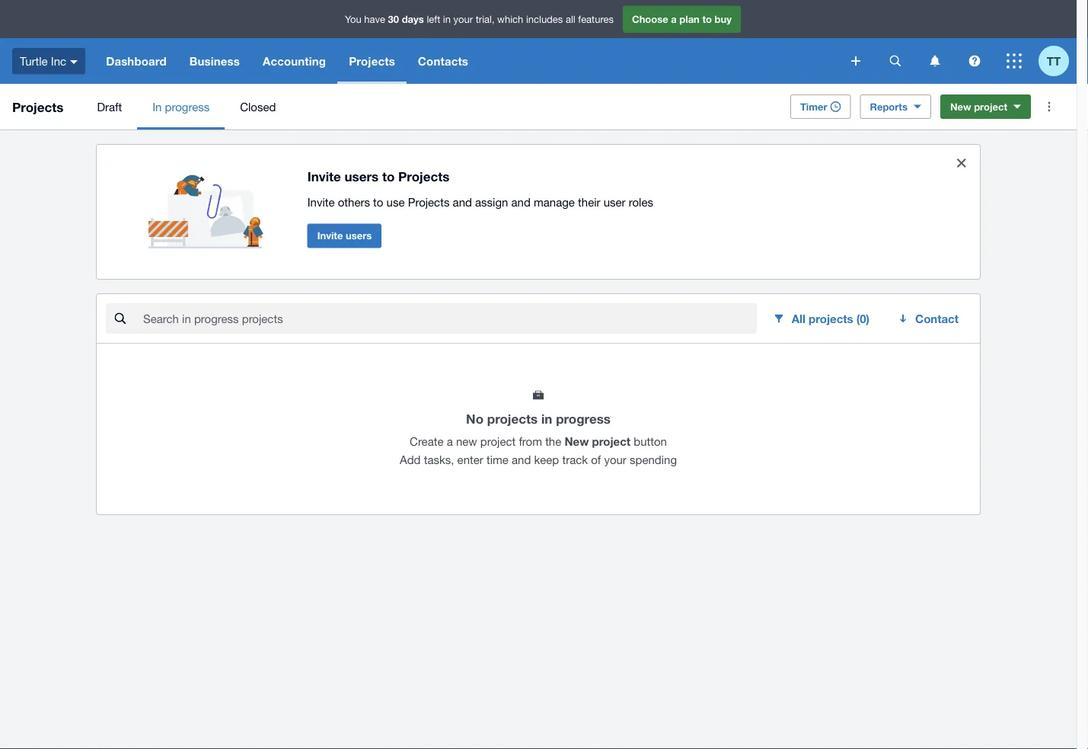 Task type: describe. For each thing, give the bounding box(es) containing it.
and inside create a new project from the new project button add tasks, enter time and keep track of your spending
[[512, 453, 531, 466]]

to for projects
[[382, 169, 395, 184]]

the
[[546, 434, 562, 448]]

svg image inside turtle inc popup button
[[70, 60, 78, 64]]

add
[[400, 453, 421, 466]]

business button
[[178, 38, 251, 84]]

time
[[487, 453, 509, 466]]

you have 30 days left in your trial, which includes all features
[[345, 13, 614, 25]]

projects for (0)
[[809, 312, 854, 325]]

new inside popup button
[[951, 101, 972, 112]]

progress inside in progress link
[[165, 100, 210, 113]]

0 vertical spatial in
[[443, 13, 451, 25]]

projects down turtle
[[12, 99, 64, 114]]

(0)
[[857, 312, 870, 325]]

contacts button
[[407, 38, 480, 84]]

use
[[387, 196, 405, 209]]

you
[[345, 13, 362, 25]]

invite users link
[[308, 224, 382, 248]]

invite users to projects
[[308, 169, 450, 184]]

1 horizontal spatial project
[[593, 434, 631, 448]]

invite for invite others to use projects and assign and manage their user roles
[[308, 196, 335, 209]]

invite users to projects image
[[149, 157, 271, 248]]

dashboard
[[106, 54, 167, 68]]

timer
[[801, 101, 828, 112]]

and right "assign"
[[512, 196, 531, 209]]

reports
[[871, 101, 908, 112]]

tt
[[1048, 54, 1062, 68]]

invite for invite users to projects
[[308, 169, 341, 184]]

your inside create a new project from the new project button add tasks, enter time and keep track of your spending
[[605, 453, 627, 466]]

to for use
[[373, 196, 384, 209]]

business
[[190, 54, 240, 68]]

create
[[410, 434, 444, 448]]

of
[[591, 453, 601, 466]]

clear image
[[947, 148, 978, 178]]

a for create a new project from the new project button add tasks, enter time and keep track of your spending
[[447, 434, 453, 448]]

invite for invite users
[[318, 230, 343, 242]]

invite others to use projects and assign and manage their user roles
[[308, 196, 654, 209]]

1 horizontal spatial svg image
[[890, 55, 902, 67]]

dashboard link
[[95, 38, 178, 84]]

0 vertical spatial your
[[454, 13, 473, 25]]

plan
[[680, 13, 700, 25]]

1 horizontal spatial svg image
[[970, 55, 981, 67]]

in progress
[[153, 100, 210, 113]]

accounting
[[263, 54, 326, 68]]

buy
[[715, 13, 732, 25]]

0 vertical spatial to
[[703, 13, 712, 25]]

in progress link
[[137, 84, 225, 130]]

all projects (0) button
[[763, 303, 882, 334]]

all projects (0)
[[792, 312, 870, 325]]

inc
[[51, 54, 66, 68]]

enter
[[458, 453, 484, 466]]

invite users
[[318, 230, 372, 242]]

projects up the use
[[399, 169, 450, 184]]

choose
[[633, 13, 669, 25]]

features
[[579, 13, 614, 25]]

users for invite users to projects
[[345, 169, 379, 184]]

reports button
[[861, 94, 932, 119]]

tasks,
[[424, 453, 454, 466]]

contacts
[[418, 54, 469, 68]]

all
[[566, 13, 576, 25]]



Task type: locate. For each thing, give the bounding box(es) containing it.
and
[[453, 196, 472, 209], [512, 196, 531, 209], [512, 453, 531, 466]]

2 vertical spatial invite
[[318, 230, 343, 242]]

0 horizontal spatial new
[[565, 434, 589, 448]]

projects inside popup button
[[349, 54, 395, 68]]

turtle inc button
[[0, 38, 95, 84]]

0 vertical spatial users
[[345, 169, 379, 184]]

svg image
[[890, 55, 902, 67], [931, 55, 941, 67], [852, 56, 861, 66]]

0 vertical spatial a
[[672, 13, 677, 25]]

closed link
[[225, 84, 291, 130]]

projects button
[[338, 38, 407, 84]]

1 vertical spatial progress
[[556, 411, 611, 426]]

tt button
[[1039, 38, 1078, 84]]

new project button
[[941, 94, 1032, 119]]

turtle inc
[[20, 54, 66, 68]]

your left the 'trial,'
[[454, 13, 473, 25]]

1 vertical spatial your
[[605, 453, 627, 466]]

a left new at the left bottom of page
[[447, 434, 453, 448]]

new project
[[951, 101, 1008, 112]]

timer button
[[791, 94, 852, 119]]

0 horizontal spatial svg image
[[852, 56, 861, 66]]

1 horizontal spatial projects
[[809, 312, 854, 325]]

a inside create a new project from the new project button add tasks, enter time and keep track of your spending
[[447, 434, 453, 448]]

in
[[153, 100, 162, 113]]

new up clear icon
[[951, 101, 972, 112]]

accounting button
[[251, 38, 338, 84]]

banner
[[0, 0, 1078, 84]]

project up time
[[481, 434, 516, 448]]

projects
[[349, 54, 395, 68], [12, 99, 64, 114], [399, 169, 450, 184], [408, 196, 450, 209]]

project up of
[[593, 434, 631, 448]]

2 vertical spatial to
[[373, 196, 384, 209]]

1 horizontal spatial in
[[542, 411, 553, 426]]

new
[[456, 434, 478, 448]]

a
[[672, 13, 677, 25], [447, 434, 453, 448]]

1 vertical spatial a
[[447, 434, 453, 448]]

contact button
[[889, 303, 972, 334]]

create a new project from the new project button add tasks, enter time and keep track of your spending
[[400, 434, 677, 466]]

user
[[604, 196, 626, 209]]

0 horizontal spatial projects
[[488, 411, 538, 426]]

projects right the use
[[408, 196, 450, 209]]

projects inside popup button
[[809, 312, 854, 325]]

svg image up new project
[[970, 55, 981, 67]]

1 vertical spatial in
[[542, 411, 553, 426]]

1 horizontal spatial a
[[672, 13, 677, 25]]

new up track
[[565, 434, 589, 448]]

left
[[427, 13, 441, 25]]

others
[[338, 196, 370, 209]]

projects left (0)
[[809, 312, 854, 325]]

svg image right inc on the top left
[[70, 60, 78, 64]]

manage
[[534, 196, 575, 209]]

no
[[466, 411, 484, 426]]

project inside popup button
[[975, 101, 1008, 112]]

users down others at top
[[346, 230, 372, 242]]

to left buy
[[703, 13, 712, 25]]

0 vertical spatial projects
[[809, 312, 854, 325]]

choose a plan to buy
[[633, 13, 732, 25]]

projects up from
[[488, 411, 538, 426]]

spending
[[630, 453, 677, 466]]

1 vertical spatial to
[[382, 169, 395, 184]]

includes
[[527, 13, 563, 25]]

svg image left the tt at right top
[[1007, 53, 1023, 69]]

contact
[[916, 312, 959, 325]]

have
[[364, 13, 386, 25]]

more options image
[[1035, 91, 1065, 122]]

0 horizontal spatial a
[[447, 434, 453, 448]]

0 vertical spatial new
[[951, 101, 972, 112]]

navigation containing dashboard
[[95, 38, 841, 84]]

assign
[[476, 196, 509, 209]]

and down from
[[512, 453, 531, 466]]

new
[[951, 101, 972, 112], [565, 434, 589, 448]]

navigation
[[95, 38, 841, 84]]

invite down others at top
[[318, 230, 343, 242]]

banner containing dashboard
[[0, 0, 1078, 84]]

and left "assign"
[[453, 196, 472, 209]]

projects
[[809, 312, 854, 325], [488, 411, 538, 426]]

0 horizontal spatial svg image
[[70, 60, 78, 64]]

0 horizontal spatial progress
[[165, 100, 210, 113]]

invite
[[308, 169, 341, 184], [308, 196, 335, 209], [318, 230, 343, 242]]

0 horizontal spatial in
[[443, 13, 451, 25]]

turtle
[[20, 54, 48, 68]]

draft
[[97, 100, 122, 113]]

project
[[975, 101, 1008, 112], [481, 434, 516, 448], [593, 434, 631, 448]]

no projects in progress
[[466, 411, 611, 426]]

2 horizontal spatial svg image
[[931, 55, 941, 67]]

to up the use
[[382, 169, 395, 184]]

0 vertical spatial progress
[[165, 100, 210, 113]]

Search in progress projects search field
[[142, 304, 757, 333]]

your
[[454, 13, 473, 25], [605, 453, 627, 466]]

track
[[563, 453, 588, 466]]

days
[[402, 13, 424, 25]]

users inside invite users link
[[346, 230, 372, 242]]

new inside create a new project from the new project button add tasks, enter time and keep track of your spending
[[565, 434, 589, 448]]

to
[[703, 13, 712, 25], [382, 169, 395, 184], [373, 196, 384, 209]]

your right of
[[605, 453, 627, 466]]

projects down 'have'
[[349, 54, 395, 68]]

their
[[578, 196, 601, 209]]

which
[[498, 13, 524, 25]]

invite up others at top
[[308, 169, 341, 184]]

trial,
[[476, 13, 495, 25]]

closed
[[240, 100, 276, 113]]

1 horizontal spatial your
[[605, 453, 627, 466]]

a for choose a plan to buy
[[672, 13, 677, 25]]

in up the
[[542, 411, 553, 426]]

a left plan
[[672, 13, 677, 25]]

users for invite users
[[346, 230, 372, 242]]

from
[[519, 434, 543, 448]]

project left the more options icon
[[975, 101, 1008, 112]]

2 horizontal spatial svg image
[[1007, 53, 1023, 69]]

to left the use
[[373, 196, 384, 209]]

1 horizontal spatial progress
[[556, 411, 611, 426]]

svg image
[[1007, 53, 1023, 69], [970, 55, 981, 67], [70, 60, 78, 64]]

button
[[634, 434, 667, 448]]

30
[[388, 13, 399, 25]]

in right the left
[[443, 13, 451, 25]]

all
[[792, 312, 806, 325]]

invite left others at top
[[308, 196, 335, 209]]

in
[[443, 13, 451, 25], [542, 411, 553, 426]]

roles
[[629, 196, 654, 209]]

1 vertical spatial users
[[346, 230, 372, 242]]

draft link
[[82, 84, 137, 130]]

1 vertical spatial projects
[[488, 411, 538, 426]]

keep
[[535, 453, 560, 466]]

progress
[[165, 100, 210, 113], [556, 411, 611, 426]]

users
[[345, 169, 379, 184], [346, 230, 372, 242]]

1 horizontal spatial new
[[951, 101, 972, 112]]

0 horizontal spatial project
[[481, 434, 516, 448]]

progress up the
[[556, 411, 611, 426]]

users up others at top
[[345, 169, 379, 184]]

0 vertical spatial invite
[[308, 169, 341, 184]]

1 vertical spatial new
[[565, 434, 589, 448]]

2 horizontal spatial project
[[975, 101, 1008, 112]]

1 vertical spatial invite
[[308, 196, 335, 209]]

projects for in
[[488, 411, 538, 426]]

0 horizontal spatial your
[[454, 13, 473, 25]]

progress right the in
[[165, 100, 210, 113]]



Task type: vqa. For each thing, say whether or not it's contained in the screenshot.
In progress
yes



